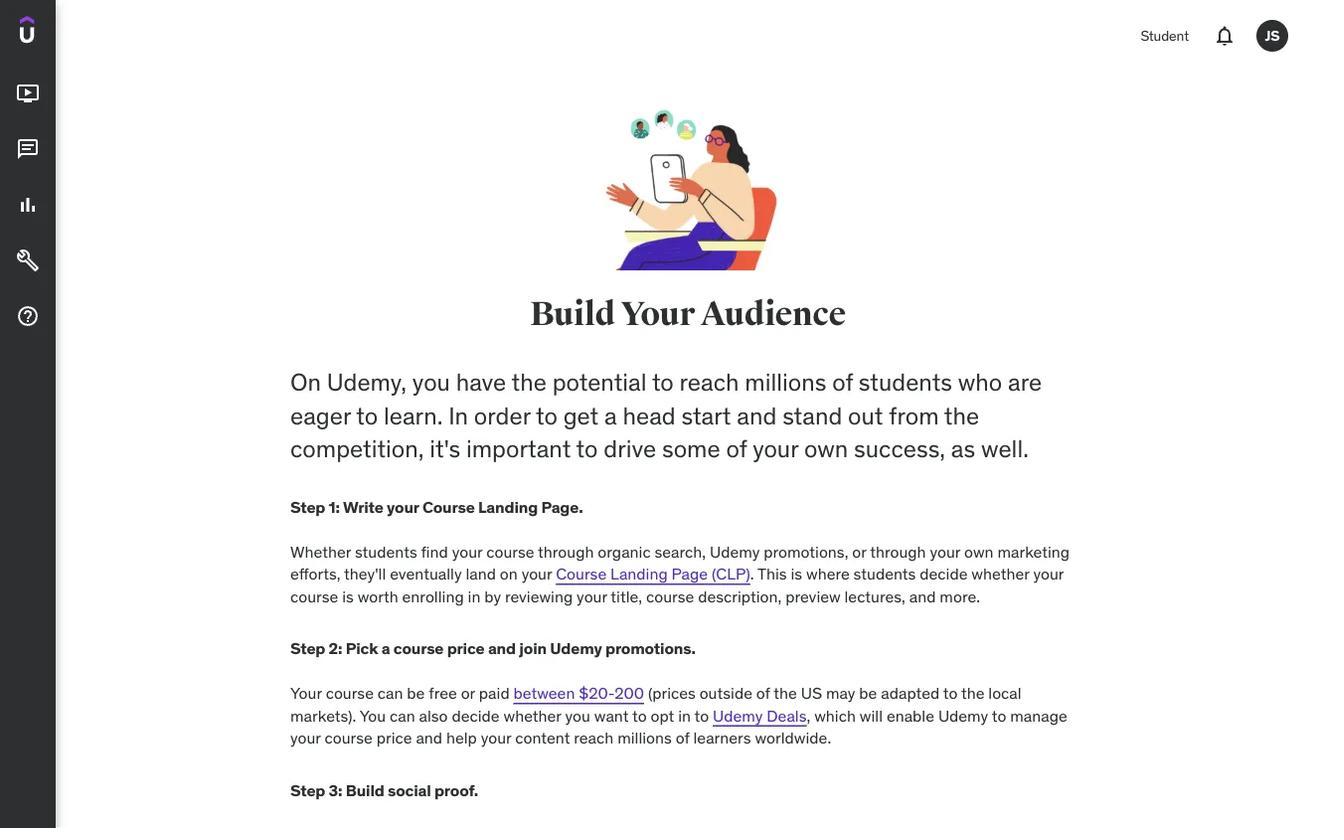 Task type: describe. For each thing, give the bounding box(es) containing it.
your up reviewing
[[522, 564, 552, 584]]

millions inside on udemy, you have the potential to reach millions of students who are eager to learn. in order to get a head start and stand out from the competition, it's important to drive some of your own success, as well.
[[745, 367, 827, 397]]

decide inside (prices outside of the us may be adapted to the local markets). you can also decide whether you want to opt in to
[[452, 705, 500, 726]]

between $20-200 link
[[514, 683, 644, 703]]

you
[[360, 705, 386, 726]]

some
[[662, 434, 720, 464]]

drive
[[604, 434, 656, 464]]

adapted
[[881, 683, 940, 703]]

page.
[[541, 497, 583, 517]]

whether inside (prices outside of the us may be adapted to the local markets). you can also decide whether you want to opt in to
[[504, 705, 561, 726]]

of inside , which will enable udemy to manage your course price and help your content reach millions of learners worldwide.
[[676, 727, 690, 748]]

markets).
[[290, 705, 356, 726]]

preview
[[786, 586, 841, 606]]

more.
[[940, 586, 980, 606]]

promotions.
[[605, 638, 696, 659]]

step 2: pick a course price and join udemy promotions.
[[290, 638, 696, 659]]

udemy deals link
[[713, 705, 807, 726]]

write
[[343, 497, 383, 517]]

0 vertical spatial price
[[447, 638, 485, 659]]

eager
[[290, 401, 351, 431]]

the left local
[[961, 683, 985, 703]]

to left get
[[536, 401, 558, 431]]

description,
[[698, 586, 782, 606]]

on
[[500, 564, 518, 584]]

2 medium image from the top
[[16, 193, 40, 217]]

$20-
[[579, 683, 615, 703]]

(prices
[[648, 683, 696, 703]]

(clp)
[[712, 564, 750, 584]]

reach inside , which will enable udemy to manage your course price and help your content reach millions of learners worldwide.
[[574, 727, 614, 748]]

you inside on udemy, you have the potential to reach millions of students who are eager to learn. in order to get a head start and stand out from the competition, it's important to drive some of your own success, as well.
[[412, 367, 450, 397]]

local
[[989, 683, 1022, 703]]

millions inside , which will enable udemy to manage your course price and help your content reach millions of learners worldwide.
[[618, 727, 672, 748]]

udemy deals
[[713, 705, 807, 726]]

content
[[515, 727, 570, 748]]

0 horizontal spatial is
[[342, 586, 354, 606]]

200
[[615, 683, 644, 703]]

the up order
[[512, 367, 547, 397]]

outside
[[700, 683, 753, 703]]

the up deals
[[774, 683, 797, 703]]

competition,
[[290, 434, 424, 464]]

manage
[[1010, 705, 1068, 726]]

reach inside on udemy, you have the potential to reach millions of students who are eager to learn. in order to get a head start and stand out from the competition, it's important to drive some of your own success, as well.
[[680, 367, 739, 397]]

in inside (prices outside of the us may be adapted to the local markets). you can also decide whether you want to opt in to
[[678, 705, 691, 726]]

us
[[801, 683, 822, 703]]

lectures,
[[845, 586, 906, 606]]

join
[[519, 638, 547, 659]]

build your audience
[[530, 293, 846, 335]]

by
[[484, 586, 501, 606]]

udemy inside whether students find your course through organic search, udemy promotions, or through your own marketing efforts, they'll eventually land on your
[[710, 541, 760, 562]]

3:
[[329, 780, 342, 800]]

worldwide.
[[755, 727, 831, 748]]

course inside whether students find your course through organic search, udemy promotions, or through your own marketing efforts, they'll eventually land on your
[[486, 541, 534, 562]]

own inside on udemy, you have the potential to reach millions of students who are eager to learn. in order to get a head start and stand out from the competition, it's important to drive some of your own success, as well.
[[804, 434, 848, 464]]

and left join
[[488, 638, 516, 659]]

1 vertical spatial course
[[556, 564, 607, 584]]

your right write
[[387, 497, 419, 517]]

1 vertical spatial landing
[[610, 564, 668, 584]]

important
[[466, 434, 571, 464]]

organic
[[598, 541, 651, 562]]

find
[[421, 541, 448, 562]]

free
[[429, 683, 457, 703]]

land
[[466, 564, 496, 584]]

own inside whether students find your course through organic search, udemy promotions, or through your own marketing efforts, they'll eventually land on your
[[964, 541, 994, 562]]

step 1: write your course landing page.
[[290, 497, 583, 517]]

want
[[594, 705, 629, 726]]

page
[[672, 564, 708, 584]]

may
[[826, 683, 856, 703]]

2 through from the left
[[870, 541, 926, 562]]

.
[[750, 564, 754, 584]]

you inside (prices outside of the us may be adapted to the local markets). you can also decide whether you want to opt in to
[[565, 705, 590, 726]]

between
[[514, 683, 575, 703]]

learners
[[693, 727, 751, 748]]

course down course landing page (clp) link
[[646, 586, 694, 606]]

opt
[[651, 705, 674, 726]]

4 medium image from the top
[[16, 304, 40, 328]]

js link
[[1249, 12, 1296, 60]]

1 horizontal spatial your
[[621, 293, 695, 335]]

udemy right join
[[550, 638, 602, 659]]

,
[[807, 705, 811, 726]]

learn.
[[384, 401, 443, 431]]

step 3: build social proof.
[[290, 780, 478, 800]]

1 vertical spatial build
[[346, 780, 384, 800]]

your down markets). on the bottom left of page
[[290, 727, 321, 748]]

well.
[[981, 434, 1029, 464]]

in inside . this is where students decide whether your course is worth enrolling in by reviewing your title, course description, preview lectures, and more.
[[468, 586, 481, 606]]

to up learners
[[695, 705, 709, 726]]

search,
[[655, 541, 706, 562]]

in
[[449, 401, 468, 431]]

student
[[1141, 27, 1189, 44]]

(prices outside of the us may be adapted to the local markets). you can also decide whether you want to opt in to
[[290, 683, 1022, 726]]

of up out
[[832, 367, 853, 397]]

this
[[758, 564, 787, 584]]

your up land
[[452, 541, 483, 562]]

social
[[388, 780, 431, 800]]

enrolling
[[402, 586, 464, 606]]

stand
[[783, 401, 842, 431]]

whether
[[290, 541, 351, 562]]

step for step 1: write your course landing page.
[[290, 497, 325, 517]]



Task type: vqa. For each thing, say whether or not it's contained in the screenshot.
the left a
yes



Task type: locate. For each thing, give the bounding box(es) containing it.
on
[[290, 367, 321, 397]]

3 step from the top
[[290, 780, 325, 800]]

1 horizontal spatial build
[[530, 293, 615, 335]]

or
[[852, 541, 867, 562], [461, 683, 475, 703]]

in
[[468, 586, 481, 606], [678, 705, 691, 726]]

landing
[[478, 497, 538, 517], [610, 564, 668, 584]]

your up potential
[[621, 293, 695, 335]]

udemy inside , which will enable udemy to manage your course price and help your content reach millions of learners worldwide.
[[938, 705, 988, 726]]

1 horizontal spatial is
[[791, 564, 802, 584]]

price up "your course can be free or paid between $20-200"
[[447, 638, 485, 659]]

0 vertical spatial you
[[412, 367, 450, 397]]

1 horizontal spatial course
[[556, 564, 607, 584]]

can right you on the left bottom of page
[[390, 705, 415, 726]]

millions up stand
[[745, 367, 827, 397]]

0 vertical spatial is
[[791, 564, 802, 584]]

1 horizontal spatial be
[[859, 683, 877, 703]]

0 vertical spatial your
[[621, 293, 695, 335]]

2 vertical spatial students
[[854, 564, 916, 584]]

millions down opt
[[618, 727, 672, 748]]

notifications image
[[1213, 24, 1237, 48]]

0 vertical spatial a
[[604, 401, 617, 431]]

through down page. in the left bottom of the page
[[538, 541, 594, 562]]

0 horizontal spatial in
[[468, 586, 481, 606]]

in right opt
[[678, 705, 691, 726]]

0 vertical spatial millions
[[745, 367, 827, 397]]

students inside . this is where students decide whether your course is worth enrolling in by reviewing your title, course description, preview lectures, and more.
[[854, 564, 916, 584]]

whether students find your course through organic search, udemy promotions, or through your own marketing efforts, they'll eventually land on your
[[290, 541, 1070, 584]]

2:
[[329, 638, 342, 659]]

step for step 2: pick a course price and join udemy promotions.
[[290, 638, 325, 659]]

2 be from the left
[[859, 683, 877, 703]]

0 horizontal spatial whether
[[504, 705, 561, 726]]

or up lectures, in the right of the page
[[852, 541, 867, 562]]

1 horizontal spatial price
[[447, 638, 485, 659]]

you
[[412, 367, 450, 397], [565, 705, 590, 726]]

decide inside . this is where students decide whether your course is worth enrolling in by reviewing your title, course description, preview lectures, and more.
[[920, 564, 968, 584]]

your down marketing
[[1033, 564, 1064, 584]]

decide up more.
[[920, 564, 968, 584]]

0 vertical spatial can
[[378, 683, 403, 703]]

worth
[[358, 586, 398, 606]]

from
[[889, 401, 939, 431]]

deals
[[767, 705, 807, 726]]

0 vertical spatial landing
[[478, 497, 538, 517]]

as
[[951, 434, 976, 464]]

1 vertical spatial you
[[565, 705, 590, 726]]

they'll
[[344, 564, 386, 584]]

step left 2:
[[290, 638, 325, 659]]

promotions,
[[764, 541, 849, 562]]

build right 3:
[[346, 780, 384, 800]]

a
[[604, 401, 617, 431], [381, 638, 390, 659]]

whether inside . this is where students decide whether your course is worth enrolling in by reviewing your title, course description, preview lectures, and more.
[[972, 564, 1030, 584]]

paid
[[479, 683, 510, 703]]

0 horizontal spatial or
[[461, 683, 475, 703]]

title,
[[611, 586, 642, 606]]

1 horizontal spatial whether
[[972, 564, 1030, 584]]

it's
[[430, 434, 460, 464]]

out
[[848, 401, 883, 431]]

0 horizontal spatial decide
[[452, 705, 500, 726]]

0 horizontal spatial you
[[412, 367, 450, 397]]

course landing page (clp)
[[556, 564, 750, 584]]

course up reviewing
[[556, 564, 607, 584]]

are
[[1008, 367, 1042, 397]]

you up learn.
[[412, 367, 450, 397]]

will
[[860, 705, 883, 726]]

decide down "your course can be free or paid between $20-200"
[[452, 705, 500, 726]]

1 horizontal spatial or
[[852, 541, 867, 562]]

own up more.
[[964, 541, 994, 562]]

your inside on udemy, you have the potential to reach millions of students who are eager to learn. in order to get a head start and stand out from the competition, it's important to drive some of your own success, as well.
[[753, 434, 798, 464]]

0 vertical spatial step
[[290, 497, 325, 517]]

who
[[958, 367, 1002, 397]]

1 vertical spatial millions
[[618, 727, 672, 748]]

0 vertical spatial students
[[859, 367, 952, 397]]

or right the free
[[461, 683, 475, 703]]

of up udemy deals link
[[756, 683, 770, 703]]

your up more.
[[930, 541, 961, 562]]

a right get
[[604, 401, 617, 431]]

course up you on the left bottom of page
[[326, 683, 374, 703]]

efforts,
[[290, 564, 341, 584]]

course up find
[[422, 497, 475, 517]]

0 vertical spatial build
[[530, 293, 615, 335]]

and inside on udemy, you have the potential to reach millions of students who are eager to learn. in order to get a head start and stand out from the competition, it's important to drive some of your own success, as well.
[[737, 401, 777, 431]]

your right help
[[481, 727, 511, 748]]

1 vertical spatial reach
[[574, 727, 614, 748]]

of down start
[[726, 434, 747, 464]]

whether up content
[[504, 705, 561, 726]]

in left by
[[468, 586, 481, 606]]

0 horizontal spatial through
[[538, 541, 594, 562]]

course inside , which will enable udemy to manage your course price and help your content reach millions of learners worldwide.
[[325, 727, 373, 748]]

potential
[[552, 367, 647, 397]]

1 step from the top
[[290, 497, 325, 517]]

price inside , which will enable udemy to manage your course price and help your content reach millions of learners worldwide.
[[377, 727, 412, 748]]

audience
[[701, 293, 846, 335]]

0 horizontal spatial millions
[[618, 727, 672, 748]]

2 vertical spatial step
[[290, 780, 325, 800]]

proof.
[[434, 780, 478, 800]]

be left the free
[[407, 683, 425, 703]]

1 horizontal spatial through
[[870, 541, 926, 562]]

students
[[859, 367, 952, 397], [355, 541, 417, 562], [854, 564, 916, 584]]

reach up start
[[680, 367, 739, 397]]

is down promotions,
[[791, 564, 802, 584]]

students inside on udemy, you have the potential to reach millions of students who are eager to learn. in order to get a head start and stand out from the competition, it's important to drive some of your own success, as well.
[[859, 367, 952, 397]]

1 vertical spatial step
[[290, 638, 325, 659]]

students inside whether students find your course through organic search, udemy promotions, or through your own marketing efforts, they'll eventually land on your
[[355, 541, 417, 562]]

1 horizontal spatial in
[[678, 705, 691, 726]]

of
[[832, 367, 853, 397], [726, 434, 747, 464], [756, 683, 770, 703], [676, 727, 690, 748]]

udemy up (clp)
[[710, 541, 760, 562]]

success,
[[854, 434, 946, 464]]

1 horizontal spatial you
[[565, 705, 590, 726]]

landing up title, at the left bottom of the page
[[610, 564, 668, 584]]

0 vertical spatial reach
[[680, 367, 739, 397]]

3 medium image from the top
[[16, 249, 40, 273]]

course
[[486, 541, 534, 562], [290, 586, 338, 606], [646, 586, 694, 606], [393, 638, 444, 659], [326, 683, 374, 703], [325, 727, 373, 748]]

1 horizontal spatial decide
[[920, 564, 968, 584]]

to down udemy,
[[356, 401, 378, 431]]

a inside on udemy, you have the potential to reach millions of students who are eager to learn. in order to get a head start and stand out from the competition, it's important to drive some of your own success, as well.
[[604, 401, 617, 431]]

eventually
[[390, 564, 462, 584]]

0 horizontal spatial reach
[[574, 727, 614, 748]]

be up will
[[859, 683, 877, 703]]

is down they'll
[[342, 586, 354, 606]]

0 vertical spatial or
[[852, 541, 867, 562]]

1 vertical spatial whether
[[504, 705, 561, 726]]

to
[[652, 367, 674, 397], [356, 401, 378, 431], [536, 401, 558, 431], [576, 434, 598, 464], [943, 683, 958, 703], [632, 705, 647, 726], [695, 705, 709, 726], [992, 705, 1007, 726]]

1 vertical spatial can
[[390, 705, 415, 726]]

0 vertical spatial decide
[[920, 564, 968, 584]]

be inside (prices outside of the us may be adapted to the local markets). you can also decide whether you want to opt in to
[[859, 683, 877, 703]]

which
[[814, 705, 856, 726]]

marketing
[[998, 541, 1070, 562]]

get
[[563, 401, 599, 431]]

1 vertical spatial decide
[[452, 705, 500, 726]]

0 horizontal spatial be
[[407, 683, 425, 703]]

0 horizontal spatial your
[[290, 683, 322, 703]]

1 horizontal spatial own
[[964, 541, 994, 562]]

udemy
[[710, 541, 760, 562], [550, 638, 602, 659], [713, 705, 763, 726], [938, 705, 988, 726]]

order
[[474, 401, 531, 431]]

course up the free
[[393, 638, 444, 659]]

0 vertical spatial in
[[468, 586, 481, 606]]

can
[[378, 683, 403, 703], [390, 705, 415, 726]]

your left title, at the left bottom of the page
[[577, 586, 607, 606]]

0 vertical spatial course
[[422, 497, 475, 517]]

to right adapted
[[943, 683, 958, 703]]

step for step 3: build social proof.
[[290, 780, 325, 800]]

1 be from the left
[[407, 683, 425, 703]]

reach
[[680, 367, 739, 397], [574, 727, 614, 748]]

can inside (prices outside of the us may be adapted to the local markets). you can also decide whether you want to opt in to
[[390, 705, 415, 726]]

1 medium image from the top
[[16, 137, 40, 161]]

students up from
[[859, 367, 952, 397]]

1 vertical spatial students
[[355, 541, 417, 562]]

step
[[290, 497, 325, 517], [290, 638, 325, 659], [290, 780, 325, 800]]

through up lectures, in the right of the page
[[870, 541, 926, 562]]

reviewing
[[505, 586, 573, 606]]

your up markets). on the bottom left of page
[[290, 683, 322, 703]]

enable
[[887, 705, 935, 726]]

or inside whether students find your course through organic search, udemy promotions, or through your own marketing efforts, they'll eventually land on your
[[852, 541, 867, 562]]

and inside , which will enable udemy to manage your course price and help your content reach millions of learners worldwide.
[[416, 727, 443, 748]]

your down stand
[[753, 434, 798, 464]]

1 horizontal spatial reach
[[680, 367, 739, 397]]

student link
[[1129, 12, 1201, 60]]

can up you on the left bottom of page
[[378, 683, 403, 703]]

1 through from the left
[[538, 541, 594, 562]]

js
[[1265, 26, 1280, 44]]

1 vertical spatial own
[[964, 541, 994, 562]]

pick
[[346, 638, 378, 659]]

own down stand
[[804, 434, 848, 464]]

1 vertical spatial price
[[377, 727, 412, 748]]

on udemy, you have the potential to reach millions of students who are eager to learn. in order to get a head start and stand out from the competition, it's important to drive some of your own success, as well.
[[290, 367, 1042, 464]]

and down also
[[416, 727, 443, 748]]

0 horizontal spatial own
[[804, 434, 848, 464]]

whether down marketing
[[972, 564, 1030, 584]]

and inside . this is where students decide whether your course is worth enrolling in by reviewing your title, course description, preview lectures, and more.
[[909, 586, 936, 606]]

course landing page (clp) link
[[556, 564, 750, 584]]

step left 1: on the bottom left of page
[[290, 497, 325, 517]]

0 horizontal spatial price
[[377, 727, 412, 748]]

of inside (prices outside of the us may be adapted to the local markets). you can also decide whether you want to opt in to
[[756, 683, 770, 703]]

course down you on the left bottom of page
[[325, 727, 373, 748]]

to down get
[[576, 434, 598, 464]]

0 horizontal spatial a
[[381, 638, 390, 659]]

own
[[804, 434, 848, 464], [964, 541, 994, 562]]

0 vertical spatial own
[[804, 434, 848, 464]]

build up potential
[[530, 293, 615, 335]]

step left 3:
[[290, 780, 325, 800]]

udemy right enable
[[938, 705, 988, 726]]

udemy,
[[327, 367, 407, 397]]

and left more.
[[909, 586, 936, 606]]

1 vertical spatial is
[[342, 586, 354, 606]]

2 step from the top
[[290, 638, 325, 659]]

medium image
[[16, 137, 40, 161], [16, 193, 40, 217], [16, 249, 40, 273], [16, 304, 40, 328]]

students up lectures, in the right of the page
[[854, 564, 916, 584]]

whether
[[972, 564, 1030, 584], [504, 705, 561, 726]]

to up head
[[652, 367, 674, 397]]

you down between $20-200 link
[[565, 705, 590, 726]]

head
[[623, 401, 676, 431]]

have
[[456, 367, 506, 397]]

your
[[621, 293, 695, 335], [290, 683, 322, 703]]

to left opt
[[632, 705, 647, 726]]

start
[[682, 401, 731, 431]]

where
[[806, 564, 850, 584]]

. this is where students decide whether your course is worth enrolling in by reviewing your title, course description, preview lectures, and more.
[[290, 564, 1064, 606]]

landing left page. in the left bottom of the page
[[478, 497, 538, 517]]

price down you on the left bottom of page
[[377, 727, 412, 748]]

the up the as
[[944, 401, 979, 431]]

help
[[446, 727, 477, 748]]

your course can be free or paid between $20-200
[[290, 683, 644, 703]]

, which will enable udemy to manage your course price and help your content reach millions of learners worldwide.
[[290, 705, 1068, 748]]

0 horizontal spatial landing
[[478, 497, 538, 517]]

0 horizontal spatial course
[[422, 497, 475, 517]]

a right pick
[[381, 638, 390, 659]]

course
[[422, 497, 475, 517], [556, 564, 607, 584]]

0 vertical spatial whether
[[972, 564, 1030, 584]]

to down local
[[992, 705, 1007, 726]]

of left learners
[[676, 727, 690, 748]]

is
[[791, 564, 802, 584], [342, 586, 354, 606]]

1:
[[329, 497, 340, 517]]

1 horizontal spatial millions
[[745, 367, 827, 397]]

udemy image
[[20, 16, 110, 50]]

1 vertical spatial or
[[461, 683, 475, 703]]

1 vertical spatial your
[[290, 683, 322, 703]]

1 horizontal spatial a
[[604, 401, 617, 431]]

1 vertical spatial in
[[678, 705, 691, 726]]

medium image
[[16, 82, 40, 106]]

reach down want
[[574, 727, 614, 748]]

1 vertical spatial a
[[381, 638, 390, 659]]

udemy down outside
[[713, 705, 763, 726]]

be
[[407, 683, 425, 703], [859, 683, 877, 703]]

and right start
[[737, 401, 777, 431]]

course up on
[[486, 541, 534, 562]]

1 horizontal spatial landing
[[610, 564, 668, 584]]

to inside , which will enable udemy to manage your course price and help your content reach millions of learners worldwide.
[[992, 705, 1007, 726]]

course down 'efforts,'
[[290, 586, 338, 606]]

students up they'll
[[355, 541, 417, 562]]

0 horizontal spatial build
[[346, 780, 384, 800]]



